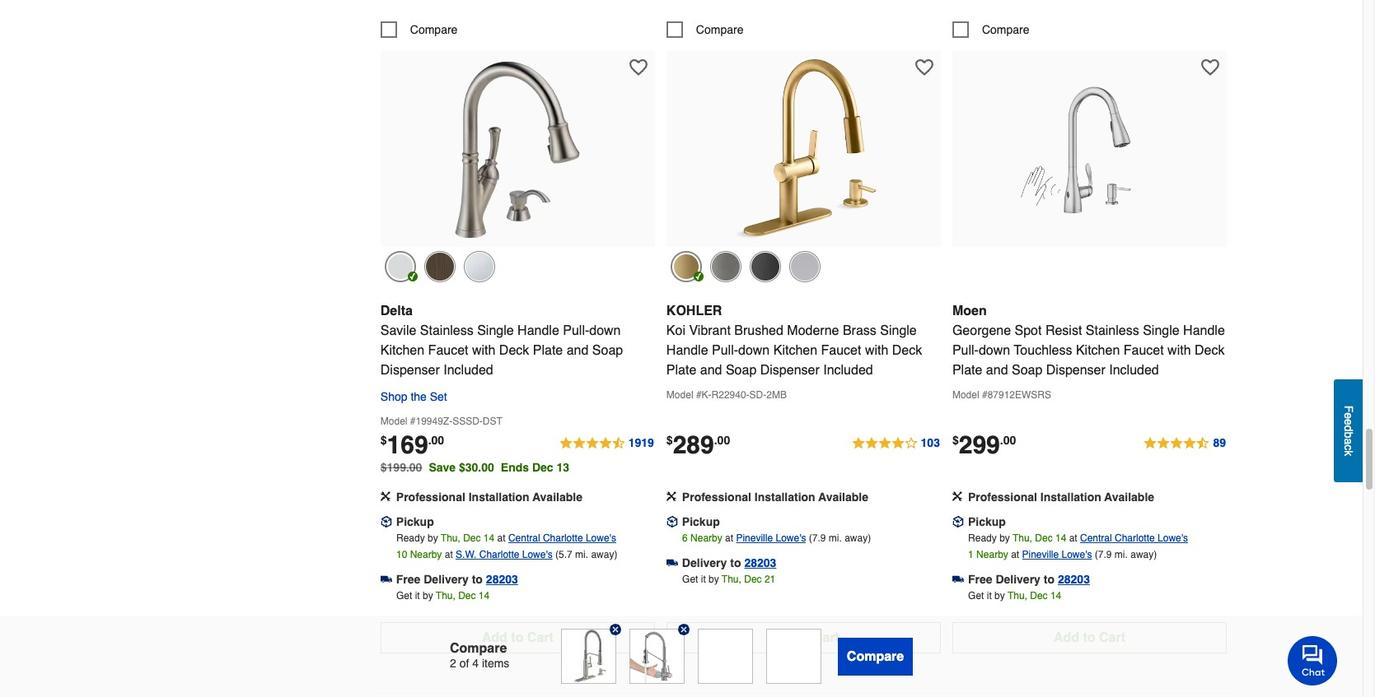 Task type: describe. For each thing, give the bounding box(es) containing it.
ends dec 13 element
[[501, 461, 576, 475]]

14 inside ready by thu, dec 14 at central charlotte lowe's 1 nearby at pineville lowe's (7.9 mi. away)
[[1056, 533, 1067, 545]]

compare for compare button
[[847, 650, 904, 665]]

1 add to cart button from the left
[[381, 623, 655, 654]]

89 button
[[1143, 434, 1227, 454]]

0 horizontal spatial (7.9
[[809, 533, 826, 545]]

chat invite button image
[[1288, 636, 1338, 686]]

away) inside ready by thu, dec 14 at central charlotte lowe's 10 nearby at s.w. charlotte lowe's (5.7 mi. away)
[[591, 550, 618, 561]]

a
[[1342, 439, 1356, 445]]

delivery to 28203
[[682, 557, 777, 570]]

it for ready by thu, dec 14 at central charlotte lowe's 1 nearby at pineville lowe's (7.9 mi. away)
[[987, 591, 992, 602]]

chrome image
[[464, 251, 495, 283]]

single inside moen georgene spot resist stainless single handle pull-down touchless kitchen faucet with deck plate and soap dispenser included
[[1143, 324, 1180, 339]]

r22940-
[[712, 390, 750, 401]]

savile
[[381, 324, 416, 339]]

get it by thu, dec 21
[[682, 574, 776, 586]]

1 e from the top
[[1342, 413, 1356, 420]]

deck for handle
[[892, 344, 922, 358]]

koi
[[667, 324, 686, 339]]

kitchen inside delta savile stainless single handle pull-down kitchen faucet with deck plate and soap dispenser included
[[381, 344, 425, 358]]

brushed
[[734, 324, 784, 339]]

get for ready by thu, dec 14 at central charlotte lowe's 1 nearby at pineville lowe's (7.9 mi. away)
[[968, 591, 984, 602]]

1 horizontal spatial nearby
[[691, 533, 722, 545]]

2mb
[[767, 390, 787, 401]]

delta
[[381, 304, 413, 319]]

1 horizontal spatial 28203 button
[[744, 555, 777, 572]]

handle inside delta savile stainless single handle pull-down kitchen faucet with deck plate and soap dispenser included
[[518, 324, 559, 339]]

central for (7.9
[[1080, 533, 1112, 545]]

pickup for ready by thu, dec 14 at central charlotte lowe's 1 nearby at pineville lowe's (7.9 mi. away)
[[968, 516, 1006, 529]]

# for kohler koi vibrant brushed moderne brass single handle pull-down kitchen faucet with deck plate and soap dispenser included
[[696, 390, 702, 401]]

faucet for handle
[[821, 344, 862, 358]]

shop
[[381, 391, 407, 404]]

add to cart for first add to cart button from left
[[482, 631, 554, 646]]

soap for handle
[[726, 363, 757, 378]]

central charlotte lowe's button for (5.7
[[508, 531, 616, 547]]

nearby for ready by thu, dec 14 at central charlotte lowe's 1 nearby at pineville lowe's (7.9 mi. away)
[[977, 550, 1008, 561]]

19949z-
[[416, 416, 453, 428]]

14 inside ready by thu, dec 14 at central charlotte lowe's 10 nearby at s.w. charlotte lowe's (5.7 mi. away)
[[484, 533, 495, 545]]

pickup image for ready by thu, dec 14 at central charlotte lowe's 1 nearby at pineville lowe's (7.9 mi. away)
[[953, 517, 964, 528]]

289
[[673, 431, 714, 460]]

ends
[[501, 461, 529, 475]]

thu, inside ready by thu, dec 14 at central charlotte lowe's 1 nearby at pineville lowe's (7.9 mi. away)
[[1013, 533, 1033, 545]]

1919 button
[[558, 434, 655, 454]]

2
[[450, 657, 456, 671]]

pull- inside moen georgene spot resist stainless single handle pull-down touchless kitchen faucet with deck plate and soap dispenser included
[[953, 344, 979, 358]]

3 add to cart button from the left
[[953, 623, 1227, 654]]

0 vertical spatial pineville
[[736, 533, 773, 545]]

87912ewsrs
[[988, 390, 1052, 401]]

compare inside compare 2 of 4 items
[[450, 642, 507, 657]]

cart for first add to cart button from left
[[527, 631, 554, 646]]

sssd-
[[453, 416, 483, 428]]

professional installation available for 1st assembly icon from the left
[[396, 491, 583, 504]]

by inside ready by thu, dec 14 at central charlotte lowe's 1 nearby at pineville lowe's (7.9 mi. away)
[[1000, 533, 1010, 545]]

$ 169 .00
[[381, 431, 444, 460]]

included for moen georgene spot resist stainless single handle pull-down touchless kitchen faucet with deck plate and soap dispenser included
[[1109, 363, 1159, 378]]

2 add to cart button from the left
[[667, 623, 941, 654]]

c
[[1342, 445, 1356, 451]]

2 heart outline image from the left
[[1201, 59, 1219, 77]]

4 stars image
[[851, 434, 941, 454]]

by inside ready by thu, dec 14 at central charlotte lowe's 10 nearby at s.w. charlotte lowe's (5.7 mi. away)
[[428, 533, 438, 545]]

model # 87912ewsrs
[[953, 390, 1052, 401]]

.00 for 169
[[428, 434, 444, 447]]

.00 for 299
[[1000, 434, 1016, 447]]

f e e d b a c k
[[1342, 406, 1356, 457]]

delta savile stainless single handle pull-down kitchen faucet with deck plate and soap dispenser included
[[381, 304, 623, 378]]

free for 10
[[396, 574, 421, 587]]

10
[[396, 550, 407, 561]]

28203 button for ready by thu, dec 14 at central charlotte lowe's 10 nearby at s.w. charlotte lowe's (5.7 mi. away)
[[486, 572, 518, 588]]

ready by thu, dec 14 at central charlotte lowe's 1 nearby at pineville lowe's (7.9 mi. away)
[[968, 533, 1188, 561]]

georgene
[[953, 324, 1011, 339]]

single inside delta savile stainless single handle pull-down kitchen faucet with deck plate and soap dispenser included
[[477, 324, 514, 339]]

dec inside ready by thu, dec 14 at central charlotte lowe's 10 nearby at s.w. charlotte lowe's (5.7 mi. away)
[[463, 533, 481, 545]]

2 assembly image from the left
[[667, 492, 676, 502]]

add for second add to cart button
[[768, 631, 794, 646]]

2 e from the top
[[1342, 420, 1356, 426]]

add to cart for 1st add to cart button from the right
[[1054, 631, 1126, 646]]

soap inside delta savile stainless single handle pull-down kitchen faucet with deck plate and soap dispenser included
[[592, 344, 623, 358]]

thu, for truck filled image related to free
[[436, 591, 456, 602]]

k-
[[702, 390, 712, 401]]

$199.00
[[381, 461, 422, 475]]

cart for second add to cart button
[[813, 631, 840, 646]]

1 horizontal spatial delivery
[[682, 557, 727, 570]]

0 horizontal spatial model
[[381, 416, 407, 428]]

nearby for ready by thu, dec 14 at central charlotte lowe's 10 nearby at s.w. charlotte lowe's (5.7 mi. away)
[[410, 550, 442, 561]]

and inside delta savile stainless single handle pull-down kitchen faucet with deck plate and soap dispenser included
[[567, 344, 589, 358]]

compare for 5002188365 element
[[982, 23, 1030, 36]]

dec inside ready by thu, dec 14 at central charlotte lowe's 1 nearby at pineville lowe's (7.9 mi. away)
[[1035, 533, 1053, 545]]

1002956520 element
[[667, 21, 744, 38]]

89
[[1213, 437, 1226, 450]]

single inside kohler koi vibrant brushed moderne brass single handle pull-down kitchen faucet with deck plate and soap dispenser included
[[880, 324, 917, 339]]

touchless
[[1014, 344, 1073, 358]]

d
[[1342, 426, 1356, 432]]

included for kohler koi vibrant brushed moderne brass single handle pull-down kitchen faucet with deck plate and soap dispenser included
[[823, 363, 873, 378]]

sd-
[[750, 390, 767, 401]]

model # k-r22940-sd-2mb
[[667, 390, 787, 401]]

thu, inside ready by thu, dec 14 at central charlotte lowe's 10 nearby at s.w. charlotte lowe's (5.7 mi. away)
[[441, 533, 461, 545]]

2 professional from the left
[[682, 491, 751, 504]]

stainless inside delta savile stainless single handle pull-down kitchen faucet with deck plate and soap dispenser included
[[420, 324, 474, 339]]

ready for 10
[[396, 533, 425, 545]]

6
[[682, 533, 688, 545]]

$30.00
[[459, 461, 494, 475]]

stainless steel image
[[385, 251, 416, 283]]

plate for pull-
[[953, 363, 983, 378]]

1919
[[629, 437, 654, 450]]

add to cart for second add to cart button
[[768, 631, 840, 646]]

4.5 stars image for 299
[[1143, 434, 1227, 454]]

save
[[429, 461, 456, 475]]

103 button
[[851, 434, 941, 454]]

mi. inside ready by thu, dec 14 at central charlotte lowe's 10 nearby at s.w. charlotte lowe's (5.7 mi. away)
[[575, 550, 588, 561]]

polished chrome image
[[789, 251, 821, 283]]

plate for handle
[[667, 363, 697, 378]]

thu, for delivery's truck filled image
[[722, 574, 742, 586]]

kitchen for handle
[[774, 344, 818, 358]]

3 assembly image from the left
[[953, 492, 962, 502]]

central for lowe's
[[508, 533, 540, 545]]

pull- inside delta savile stainless single handle pull-down kitchen faucet with deck plate and soap dispenser included
[[563, 324, 589, 339]]

1 horizontal spatial get
[[682, 574, 698, 586]]

handle inside moen georgene spot resist stainless single handle pull-down touchless kitchen faucet with deck plate and soap dispenser included
[[1183, 324, 1225, 339]]

(5.7
[[555, 550, 573, 561]]

1 horizontal spatial 28203
[[744, 557, 777, 570]]

free delivery to 28203 for s.w. charlotte lowe's
[[396, 574, 518, 587]]

handle inside kohler koi vibrant brushed moderne brass single handle pull-down kitchen faucet with deck plate and soap dispenser included
[[667, 344, 708, 358]]

s.w. charlotte lowe's button
[[456, 547, 553, 564]]

resist
[[1046, 324, 1082, 339]]

3 installation from the left
[[1041, 491, 1102, 504]]

dispenser inside delta savile stainless single handle pull-down kitchen faucet with deck plate and soap dispenser included
[[381, 363, 440, 378]]

6 nearby at pineville lowe's (7.9 mi. away)
[[682, 533, 871, 545]]

away) inside ready by thu, dec 14 at central charlotte lowe's 1 nearby at pineville lowe's (7.9 mi. away)
[[1131, 550, 1157, 561]]

dst
[[483, 416, 503, 428]]

.00 for 289
[[714, 434, 730, 447]]

vibrant stainless image
[[710, 251, 742, 283]]

ready by thu, dec 14 at central charlotte lowe's 10 nearby at s.w. charlotte lowe's (5.7 mi. away)
[[396, 533, 618, 561]]

(7.9 inside ready by thu, dec 14 at central charlotte lowe's 1 nearby at pineville lowe's (7.9 mi. away)
[[1095, 550, 1112, 561]]

add for 1st add to cart button from the right
[[1054, 631, 1080, 646]]

with for pull-
[[1168, 344, 1191, 358]]

k
[[1342, 451, 1356, 457]]

$ for 289
[[667, 434, 673, 447]]

charlotte for mi.
[[1115, 533, 1155, 545]]



Task type: locate. For each thing, give the bounding box(es) containing it.
soap inside moen georgene spot resist stainless single handle pull-down touchless kitchen faucet with deck plate and soap dispenser included
[[1012, 363, 1043, 378]]

2 deck from the left
[[892, 344, 922, 358]]

2 horizontal spatial soap
[[1012, 363, 1043, 378]]

0 horizontal spatial deck
[[499, 344, 529, 358]]

0 horizontal spatial stainless
[[420, 324, 474, 339]]

central charlotte lowe's button for mi.
[[1080, 531, 1188, 547]]

included inside delta savile stainless single handle pull-down kitchen faucet with deck plate and soap dispenser included
[[444, 363, 493, 378]]

professional installation available
[[396, 491, 583, 504], [682, 491, 869, 504], [968, 491, 1155, 504]]

kohler
[[667, 304, 722, 319]]

1 horizontal spatial #
[[696, 390, 702, 401]]

.00 down the 19949z-
[[428, 434, 444, 447]]

2 horizontal spatial 28203
[[1058, 574, 1090, 587]]

available down 13
[[533, 491, 583, 504]]

3 deck from the left
[[1195, 344, 1225, 358]]

faucet
[[428, 344, 469, 358], [821, 344, 862, 358], [1124, 344, 1164, 358]]

it
[[701, 574, 706, 586], [415, 591, 420, 602], [987, 591, 992, 602]]

1 horizontal spatial assembly image
[[667, 492, 676, 502]]

1 heart outline image from the left
[[629, 59, 648, 77]]

3 add to cart from the left
[[1054, 631, 1126, 646]]

delivery for ready by thu, dec 14 at central charlotte lowe's 1 nearby at pineville lowe's (7.9 mi. away)
[[996, 574, 1041, 587]]

5002188365 element
[[953, 21, 1030, 38]]

actual price $299.00 element
[[953, 431, 1016, 460]]

assembly image
[[381, 492, 390, 502], [667, 492, 676, 502], [953, 492, 962, 502]]

get
[[682, 574, 698, 586], [396, 591, 412, 602], [968, 591, 984, 602]]

get it by thu, dec 14 down 1
[[968, 591, 1062, 602]]

professional installation available for 2nd assembly icon from the left
[[682, 491, 869, 504]]

shop the set
[[381, 391, 447, 404]]

$ for 169
[[381, 434, 387, 447]]

deck inside moen georgene spot resist stainless single handle pull-down touchless kitchen faucet with deck plate and soap dispenser included
[[1195, 344, 1225, 358]]

2 stainless from the left
[[1086, 324, 1139, 339]]

spot
[[1015, 324, 1042, 339]]

remove this product image
[[610, 625, 621, 636], [678, 625, 690, 636]]

delivery right truck filled icon
[[996, 574, 1041, 587]]

# left r22940-
[[696, 390, 702, 401]]

2 add from the left
[[768, 631, 794, 646]]

1 professional from the left
[[396, 491, 465, 504]]

compare inside 5002188365 element
[[982, 23, 1030, 36]]

truck filled image
[[953, 575, 964, 586]]

2 horizontal spatial and
[[986, 363, 1008, 378]]

$ up $199.00
[[381, 434, 387, 447]]

0 horizontal spatial free
[[396, 574, 421, 587]]

actual price $289.00 element
[[667, 431, 730, 460]]

1 horizontal spatial charlotte
[[543, 533, 583, 545]]

2 .00 from the left
[[714, 434, 730, 447]]

e up b
[[1342, 420, 1356, 426]]

0 horizontal spatial available
[[533, 491, 583, 504]]

and inside kohler koi vibrant brushed moderne brass single handle pull-down kitchen faucet with deck plate and soap dispenser included
[[700, 363, 722, 378]]

pineville lowe's button
[[736, 531, 806, 547], [1022, 547, 1092, 564]]

included
[[444, 363, 493, 378], [823, 363, 873, 378], [1109, 363, 1159, 378]]

pineville
[[736, 533, 773, 545], [1022, 550, 1059, 561]]

delivery
[[682, 557, 727, 570], [424, 574, 469, 587], [996, 574, 1041, 587]]

$
[[381, 434, 387, 447], [667, 434, 673, 447], [953, 434, 959, 447]]

1 horizontal spatial (7.9
[[1095, 550, 1112, 561]]

0 horizontal spatial get it by thu, dec 14
[[396, 591, 490, 602]]

shop the set link
[[381, 387, 447, 407]]

103
[[921, 437, 940, 450]]

nearby inside ready by thu, dec 14 at central charlotte lowe's 10 nearby at s.w. charlotte lowe's (5.7 mi. away)
[[410, 550, 442, 561]]

professional down the actual price $299.00 element
[[968, 491, 1037, 504]]

2 4.5 stars image from the left
[[1143, 434, 1227, 454]]

kitchen down moderne
[[774, 344, 818, 358]]

3 single from the left
[[1143, 324, 1180, 339]]

at
[[497, 533, 506, 545], [725, 533, 734, 545], [1069, 533, 1078, 545], [445, 550, 453, 561], [1011, 550, 1020, 561]]

model # 19949z-sssd-dst
[[381, 416, 503, 428]]

kitchen inside kohler koi vibrant brushed moderne brass single handle pull-down kitchen faucet with deck plate and soap dispenser included
[[774, 344, 818, 358]]

2 with from the left
[[865, 344, 889, 358]]

4
[[472, 657, 479, 671]]

1 horizontal spatial add to cart
[[768, 631, 840, 646]]

3 kitchen from the left
[[1076, 344, 1120, 358]]

2 professional installation available from the left
[[682, 491, 869, 504]]

stainless right resist
[[1086, 324, 1139, 339]]

professional installation available down $30.00
[[396, 491, 583, 504]]

dispenser down touchless
[[1046, 363, 1106, 378]]

free delivery to 28203
[[396, 574, 518, 587], [968, 574, 1090, 587]]

by
[[428, 533, 438, 545], [1000, 533, 1010, 545], [709, 574, 719, 586], [423, 591, 433, 602], [995, 591, 1005, 602]]

0 horizontal spatial #
[[410, 416, 416, 428]]

0 horizontal spatial kitchen
[[381, 344, 425, 358]]

0 horizontal spatial 28203
[[486, 574, 518, 587]]

3 dispenser from the left
[[1046, 363, 1106, 378]]

down down brushed
[[738, 344, 770, 358]]

included inside moen georgene spot resist stainless single handle pull-down touchless kitchen faucet with deck plate and soap dispenser included
[[1109, 363, 1159, 378]]

0 horizontal spatial add to cart
[[482, 631, 554, 646]]

pickup image down $199.00
[[381, 517, 392, 528]]

0 vertical spatial (7.9
[[809, 533, 826, 545]]

pull-
[[563, 324, 589, 339], [712, 344, 738, 358], [953, 344, 979, 358]]

.00 inside $ 289 .00
[[714, 434, 730, 447]]

professional down save
[[396, 491, 465, 504]]

b
[[1342, 432, 1356, 439]]

28203 down ready by thu, dec 14 at central charlotte lowe's 1 nearby at pineville lowe's (7.9 mi. away)
[[1058, 574, 1090, 587]]

0 horizontal spatial 4.5 stars image
[[558, 434, 655, 454]]

1 horizontal spatial single
[[880, 324, 917, 339]]

0 horizontal spatial and
[[567, 344, 589, 358]]

# up actual price $169.00 element
[[410, 416, 416, 428]]

compare inside button
[[847, 650, 904, 665]]

of
[[460, 657, 469, 671]]

21
[[765, 574, 776, 586]]

dispenser up shop the set
[[381, 363, 440, 378]]

central
[[508, 533, 540, 545], [1080, 533, 1112, 545]]

heart outline image
[[629, 59, 648, 77], [1201, 59, 1219, 77]]

single
[[477, 324, 514, 339], [880, 324, 917, 339], [1143, 324, 1180, 339]]

2 ready from the left
[[968, 533, 997, 545]]

add for first add to cart button from left
[[482, 631, 508, 646]]

4.5 stars image
[[558, 434, 655, 454], [1143, 434, 1227, 454]]

charlotte for (5.7
[[543, 533, 583, 545]]

0 horizontal spatial cart
[[527, 631, 554, 646]]

1 horizontal spatial down
[[738, 344, 770, 358]]

1 with from the left
[[472, 344, 496, 358]]

1 ready from the left
[[396, 533, 425, 545]]

kohler koi vibrant brushed moderne brass single handle pull-down kitchen faucet with deck plate and soap dispenser included image
[[713, 59, 894, 241]]

moderne
[[787, 324, 839, 339]]

2 central from the left
[[1080, 533, 1112, 545]]

2 horizontal spatial included
[[1109, 363, 1159, 378]]

0 horizontal spatial nearby
[[410, 550, 442, 561]]

2 installation from the left
[[755, 491, 816, 504]]

away)
[[845, 533, 871, 545], [591, 550, 618, 561], [1131, 550, 1157, 561]]

1 faucet from the left
[[428, 344, 469, 358]]

down inside delta savile stainless single handle pull-down kitchen faucet with deck plate and soap dispenser included
[[589, 324, 621, 339]]

venetian bronze image
[[424, 251, 456, 283]]

1
[[968, 550, 974, 561]]

# for moen georgene spot resist stainless single handle pull-down touchless kitchen faucet with deck plate and soap dispenser included
[[982, 390, 988, 401]]

1 professional installation available from the left
[[396, 491, 583, 504]]

e up d
[[1342, 413, 1356, 420]]

1 horizontal spatial remove this product image
[[678, 625, 690, 636]]

1 horizontal spatial professional installation available
[[682, 491, 869, 504]]

$ 289 .00
[[667, 431, 730, 460]]

28203 button up 21
[[744, 555, 777, 572]]

2 horizontal spatial add to cart
[[1054, 631, 1126, 646]]

free for 1
[[968, 574, 993, 587]]

get it by thu, dec 14 for 1 nearby
[[968, 591, 1062, 602]]

1 horizontal spatial 4.5 stars image
[[1143, 434, 1227, 454]]

assembly image down $199.00
[[381, 492, 390, 502]]

model for koi vibrant brushed moderne brass single handle pull-down kitchen faucet with deck plate and soap dispenser included
[[667, 390, 693, 401]]

1 pickup image from the left
[[381, 517, 392, 528]]

28203 button
[[744, 555, 777, 572], [486, 572, 518, 588], [1058, 572, 1090, 588]]

2 horizontal spatial charlotte
[[1115, 533, 1155, 545]]

faucet inside delta savile stainless single handle pull-down kitchen faucet with deck plate and soap dispenser included
[[428, 344, 469, 358]]

1 horizontal spatial pull-
[[712, 344, 738, 358]]

compare button
[[838, 638, 913, 676]]

truck filled image for free
[[381, 575, 392, 586]]

plate inside kohler koi vibrant brushed moderne brass single handle pull-down kitchen faucet with deck plate and soap dispenser included
[[667, 363, 697, 378]]

3 professional from the left
[[968, 491, 1037, 504]]

1 available from the left
[[533, 491, 583, 504]]

lowe's
[[586, 533, 616, 545], [776, 533, 806, 545], [1158, 533, 1188, 545], [522, 550, 553, 561], [1062, 550, 1092, 561]]

moen georgene spot resist stainless single handle pull-down touchless kitchen faucet with deck plate and soap dispenser included image
[[999, 59, 1180, 241]]

2 free delivery to 28203 from the left
[[968, 574, 1090, 587]]

1 horizontal spatial with
[[865, 344, 889, 358]]

set
[[430, 391, 447, 404]]

28203 button down ready by thu, dec 14 at central charlotte lowe's 1 nearby at pineville lowe's (7.9 mi. away)
[[1058, 572, 1090, 588]]

4.5 stars image containing 1919
[[558, 434, 655, 454]]

2 get it by thu, dec 14 from the left
[[968, 591, 1062, 602]]

169
[[387, 431, 428, 460]]

installation down savings save $30.00 element
[[469, 491, 530, 504]]

stainless inside moen georgene spot resist stainless single handle pull-down touchless kitchen faucet with deck plate and soap dispenser included
[[1086, 324, 1139, 339]]

kitchen for pull-
[[1076, 344, 1120, 358]]

2 horizontal spatial plate
[[953, 363, 983, 378]]

2 horizontal spatial deck
[[1195, 344, 1225, 358]]

1 add to cart from the left
[[482, 631, 554, 646]]

moen georgene spot resist stainless single handle pull-down touchless kitchen faucet with deck plate and soap dispenser included
[[953, 304, 1225, 378]]

3 professional installation available from the left
[[968, 491, 1155, 504]]

ready up 1
[[968, 533, 997, 545]]

2 horizontal spatial installation
[[1041, 491, 1102, 504]]

dispenser inside moen georgene spot resist stainless single handle pull-down touchless kitchen faucet with deck plate and soap dispenser included
[[1046, 363, 1106, 378]]

1 horizontal spatial available
[[819, 491, 869, 504]]

get it by thu, dec 14 for 10 nearby
[[396, 591, 490, 602]]

0 horizontal spatial away)
[[591, 550, 618, 561]]

compare for 1000373245 element
[[410, 23, 458, 36]]

2 horizontal spatial pickup
[[968, 516, 1006, 529]]

free right truck filled icon
[[968, 574, 993, 587]]

down inside moen georgene spot resist stainless single handle pull-down touchless kitchen faucet with deck plate and soap dispenser included
[[979, 344, 1010, 358]]

#
[[696, 390, 702, 401], [982, 390, 988, 401], [410, 416, 416, 428]]

# up the actual price $299.00 element
[[982, 390, 988, 401]]

1 remove this product image from the left
[[610, 625, 621, 636]]

dispenser up 2mb
[[760, 363, 820, 378]]

deck inside delta savile stainless single handle pull-down kitchen faucet with deck plate and soap dispenser included
[[499, 344, 529, 358]]

1 kitchen from the left
[[381, 344, 425, 358]]

1 assembly image from the left
[[381, 492, 390, 502]]

stainless right the savile
[[420, 324, 474, 339]]

get down 1
[[968, 591, 984, 602]]

2 horizontal spatial it
[[987, 591, 992, 602]]

2 pickup from the left
[[682, 516, 720, 529]]

and for handle
[[700, 363, 722, 378]]

$ inside $ 169 .00
[[381, 434, 387, 447]]

1 horizontal spatial heart outline image
[[1201, 59, 1219, 77]]

model for georgene spot resist stainless single handle pull-down touchless kitchen faucet with deck plate and soap dispenser included
[[953, 390, 979, 401]]

add
[[482, 631, 508, 646], [768, 631, 794, 646], [1054, 631, 1080, 646]]

3 cart from the left
[[1099, 631, 1126, 646]]

dispenser for kohler koi vibrant brushed moderne brass single handle pull-down kitchen faucet with deck plate and soap dispenser included
[[760, 363, 820, 378]]

0 horizontal spatial plate
[[533, 344, 563, 358]]

free delivery to 28203 for pineville lowe's
[[968, 574, 1090, 587]]

1 horizontal spatial dispenser
[[760, 363, 820, 378]]

professional installation available for 1st assembly icon from the right
[[968, 491, 1155, 504]]

deck inside kohler koi vibrant brushed moderne brass single handle pull-down kitchen faucet with deck plate and soap dispenser included
[[892, 344, 922, 358]]

cart for 1st add to cart button from the right
[[1099, 631, 1126, 646]]

0 horizontal spatial it
[[415, 591, 420, 602]]

assembly image up pickup icon
[[667, 492, 676, 502]]

1 add from the left
[[482, 631, 508, 646]]

soap inside kohler koi vibrant brushed moderne brass single handle pull-down kitchen faucet with deck plate and soap dispenser included
[[726, 363, 757, 378]]

0 horizontal spatial central
[[508, 533, 540, 545]]

1 deck from the left
[[499, 344, 529, 358]]

3 pickup from the left
[[968, 516, 1006, 529]]

1 horizontal spatial cart
[[813, 631, 840, 646]]

pineville inside ready by thu, dec 14 at central charlotte lowe's 1 nearby at pineville lowe's (7.9 mi. away)
[[1022, 550, 1059, 561]]

nearby right 1
[[977, 550, 1008, 561]]

2 kitchen from the left
[[774, 344, 818, 358]]

f
[[1342, 406, 1356, 413]]

.00
[[428, 434, 444, 447], [714, 434, 730, 447], [1000, 434, 1016, 447]]

2 pickup image from the left
[[953, 517, 964, 528]]

soap
[[592, 344, 623, 358], [726, 363, 757, 378], [1012, 363, 1043, 378]]

0 horizontal spatial pickup image
[[381, 517, 392, 528]]

.00 down model # k-r22940-sd-2mb
[[714, 434, 730, 447]]

items
[[482, 657, 510, 671]]

the
[[411, 391, 427, 404]]

with inside delta savile stainless single handle pull-down kitchen faucet with deck plate and soap dispenser included
[[472, 344, 496, 358]]

vibrant brushed moderne brass image
[[671, 251, 702, 283]]

1 pickup from the left
[[396, 516, 434, 529]]

1 installation from the left
[[469, 491, 530, 504]]

$ right 1919
[[667, 434, 673, 447]]

2 horizontal spatial .00
[[1000, 434, 1016, 447]]

1 free from the left
[[396, 574, 421, 587]]

professional installation available up 6 nearby at pineville lowe's (7.9 mi. away)
[[682, 491, 869, 504]]

dispenser for moen georgene spot resist stainless single handle pull-down touchless kitchen faucet with deck plate and soap dispenser included
[[1046, 363, 1106, 378]]

with inside moen georgene spot resist stainless single handle pull-down touchless kitchen faucet with deck plate and soap dispenser included
[[1168, 344, 1191, 358]]

0 horizontal spatial assembly image
[[381, 492, 390, 502]]

1 horizontal spatial away)
[[845, 533, 871, 545]]

pickup image
[[381, 517, 392, 528], [953, 517, 964, 528]]

was price $199.00 element
[[381, 457, 429, 475]]

it for ready by thu, dec 14 at central charlotte lowe's 10 nearby at s.w. charlotte lowe's (5.7 mi. away)
[[415, 591, 420, 602]]

$ for 299
[[953, 434, 959, 447]]

soap for pull-
[[1012, 363, 1043, 378]]

savings save $30.00 element
[[429, 461, 576, 475]]

4.5 stars image for 169
[[558, 434, 655, 454]]

installation up ready by thu, dec 14 at central charlotte lowe's 1 nearby at pineville lowe's (7.9 mi. away)
[[1041, 491, 1102, 504]]

and for pull-
[[986, 363, 1008, 378]]

1 included from the left
[[444, 363, 493, 378]]

faucet inside kohler koi vibrant brushed moderne brass single handle pull-down kitchen faucet with deck plate and soap dispenser included
[[821, 344, 862, 358]]

3 .00 from the left
[[1000, 434, 1016, 447]]

28203 button for ready by thu, dec 14 at central charlotte lowe's 1 nearby at pineville lowe's (7.9 mi. away)
[[1058, 572, 1090, 588]]

get down 10
[[396, 591, 412, 602]]

kitchen down resist
[[1076, 344, 1120, 358]]

0 horizontal spatial pineville lowe's button
[[736, 531, 806, 547]]

2 available from the left
[[819, 491, 869, 504]]

pickup
[[396, 516, 434, 529], [682, 516, 720, 529], [968, 516, 1006, 529]]

with
[[472, 344, 496, 358], [865, 344, 889, 358], [1168, 344, 1191, 358]]

.00 inside $ 169 .00
[[428, 434, 444, 447]]

compare for 1002956520 element
[[696, 23, 744, 36]]

handle
[[518, 324, 559, 339], [1183, 324, 1225, 339], [667, 344, 708, 358]]

available up ready by thu, dec 14 at central charlotte lowe's 1 nearby at pineville lowe's (7.9 mi. away)
[[1105, 491, 1155, 504]]

model down shop
[[381, 416, 407, 428]]

0 horizontal spatial handle
[[518, 324, 559, 339]]

28203 down s.w. charlotte lowe's button
[[486, 574, 518, 587]]

free down 10
[[396, 574, 421, 587]]

down
[[589, 324, 621, 339], [738, 344, 770, 358], [979, 344, 1010, 358]]

0 horizontal spatial add to cart button
[[381, 623, 655, 654]]

s.w.
[[456, 550, 477, 561]]

$ right the 103
[[953, 434, 959, 447]]

1 horizontal spatial it
[[701, 574, 706, 586]]

nearby right 10
[[410, 550, 442, 561]]

0 vertical spatial truck filled image
[[667, 558, 678, 570]]

truck filled image
[[667, 558, 678, 570], [381, 575, 392, 586]]

kitchen inside moen georgene spot resist stainless single handle pull-down touchless kitchen faucet with deck plate and soap dispenser included
[[1076, 344, 1120, 358]]

get for ready by thu, dec 14 at central charlotte lowe's 10 nearby at s.w. charlotte lowe's (5.7 mi. away)
[[396, 591, 412, 602]]

2 horizontal spatial mi.
[[1115, 550, 1128, 561]]

1 stainless from the left
[[420, 324, 474, 339]]

3 $ from the left
[[953, 434, 959, 447]]

1 horizontal spatial kitchen
[[774, 344, 818, 358]]

3 with from the left
[[1168, 344, 1191, 358]]

compare inside 1000373245 element
[[410, 23, 458, 36]]

2 faucet from the left
[[821, 344, 862, 358]]

1 horizontal spatial pineville
[[1022, 550, 1059, 561]]

dispenser
[[381, 363, 440, 378], [760, 363, 820, 378], [1046, 363, 1106, 378]]

available down 103 button
[[819, 491, 869, 504]]

$199.00 save $30.00 ends dec 13
[[381, 461, 569, 475]]

0 horizontal spatial charlotte
[[479, 550, 520, 561]]

plate inside delta savile stainless single handle pull-down kitchen faucet with deck plate and soap dispenser included
[[533, 344, 563, 358]]

delivery down s.w.
[[424, 574, 469, 587]]

compare inside 1002956520 element
[[696, 23, 744, 36]]

1 horizontal spatial free delivery to 28203
[[968, 574, 1090, 587]]

down left "koi"
[[589, 324, 621, 339]]

2 horizontal spatial assembly image
[[953, 492, 962, 502]]

pineville lowe's button for at
[[1022, 547, 1092, 564]]

2 horizontal spatial 28203 button
[[1058, 572, 1090, 588]]

3 included from the left
[[1109, 363, 1159, 378]]

0 horizontal spatial remove this product image
[[610, 625, 621, 636]]

vibrant
[[689, 324, 731, 339]]

1 horizontal spatial $
[[667, 434, 673, 447]]

2 single from the left
[[880, 324, 917, 339]]

1 horizontal spatial free
[[968, 574, 993, 587]]

central inside ready by thu, dec 14 at central charlotte lowe's 1 nearby at pineville lowe's (7.9 mi. away)
[[1080, 533, 1112, 545]]

actual price $169.00 element
[[381, 431, 444, 460]]

plate inside moen georgene spot resist stainless single handle pull-down touchless kitchen faucet with deck plate and soap dispenser included
[[953, 363, 983, 378]]

1 free delivery to 28203 from the left
[[396, 574, 518, 587]]

0 horizontal spatial professional
[[396, 491, 465, 504]]

1 central from the left
[[508, 533, 540, 545]]

1 dispenser from the left
[[381, 363, 440, 378]]

28203
[[744, 557, 777, 570], [486, 574, 518, 587], [1058, 574, 1090, 587]]

3 add from the left
[[1054, 631, 1080, 646]]

mi.
[[829, 533, 842, 545], [575, 550, 588, 561], [1115, 550, 1128, 561]]

1 horizontal spatial mi.
[[829, 533, 842, 545]]

nearby inside ready by thu, dec 14 at central charlotte lowe's 1 nearby at pineville lowe's (7.9 mi. away)
[[977, 550, 1008, 561]]

down inside kohler koi vibrant brushed moderne brass single handle pull-down kitchen faucet with deck plate and soap dispenser included
[[738, 344, 770, 358]]

2 included from the left
[[823, 363, 873, 378]]

with for handle
[[865, 344, 889, 358]]

pickup image
[[667, 517, 678, 528]]

compare 2 of 4 items
[[450, 642, 510, 671]]

1 horizontal spatial included
[[823, 363, 873, 378]]

13
[[557, 461, 569, 475]]

2 cart from the left
[[813, 631, 840, 646]]

ready inside ready by thu, dec 14 at central charlotte lowe's 1 nearby at pineville lowe's (7.9 mi. away)
[[968, 533, 997, 545]]

professional installation available up ready by thu, dec 14 at central charlotte lowe's 1 nearby at pineville lowe's (7.9 mi. away)
[[968, 491, 1155, 504]]

pineville right 1
[[1022, 550, 1059, 561]]

compare
[[410, 23, 458, 36], [696, 23, 744, 36], [982, 23, 1030, 36], [450, 642, 507, 657], [847, 650, 904, 665]]

2 horizontal spatial delivery
[[996, 574, 1041, 587]]

and
[[567, 344, 589, 358], [700, 363, 722, 378], [986, 363, 1008, 378]]

deck
[[499, 344, 529, 358], [892, 344, 922, 358], [1195, 344, 1225, 358]]

dispenser inside kohler koi vibrant brushed moderne brass single handle pull-down kitchen faucet with deck plate and soap dispenser included
[[760, 363, 820, 378]]

f e e d b a c k button
[[1334, 380, 1363, 483]]

2 add to cart from the left
[[768, 631, 840, 646]]

central inside ready by thu, dec 14 at central charlotte lowe's 10 nearby at s.w. charlotte lowe's (5.7 mi. away)
[[508, 533, 540, 545]]

pickup for ready by thu, dec 14 at central charlotte lowe's 10 nearby at s.w. charlotte lowe's (5.7 mi. away)
[[396, 516, 434, 529]]

pull- inside kohler koi vibrant brushed moderne brass single handle pull-down kitchen faucet with deck plate and soap dispenser included
[[712, 344, 738, 358]]

matte black image
[[750, 251, 781, 283]]

3 available from the left
[[1105, 491, 1155, 504]]

professional up '6'
[[682, 491, 751, 504]]

kitchen down the savile
[[381, 344, 425, 358]]

$ 299 .00
[[953, 431, 1016, 460]]

and inside moen georgene spot resist stainless single handle pull-down touchless kitchen faucet with deck plate and soap dispenser included
[[986, 363, 1008, 378]]

delivery for ready by thu, dec 14 at central charlotte lowe's 10 nearby at s.w. charlotte lowe's (5.7 mi. away)
[[424, 574, 469, 587]]

get it by thu, dec 14 down s.w.
[[396, 591, 490, 602]]

2 horizontal spatial pull-
[[953, 344, 979, 358]]

2 horizontal spatial faucet
[[1124, 344, 1164, 358]]

2 horizontal spatial kitchen
[[1076, 344, 1120, 358]]

assembly image down 299
[[953, 492, 962, 502]]

get down '6'
[[682, 574, 698, 586]]

0 horizontal spatial installation
[[469, 491, 530, 504]]

heart outline image
[[915, 59, 934, 77]]

1 get it by thu, dec 14 from the left
[[396, 591, 490, 602]]

1 horizontal spatial faucet
[[821, 344, 862, 358]]

0 horizontal spatial pickup
[[396, 516, 434, 529]]

brass
[[843, 324, 877, 339]]

add to cart
[[482, 631, 554, 646], [768, 631, 840, 646], [1054, 631, 1126, 646]]

model up 299
[[953, 390, 979, 401]]

deck for pull-
[[1195, 344, 1225, 358]]

2 dispenser from the left
[[760, 363, 820, 378]]

1 $ from the left
[[381, 434, 387, 447]]

truck filled image for delivery
[[667, 558, 678, 570]]

1 horizontal spatial add
[[768, 631, 794, 646]]

pickup image for ready by thu, dec 14 at central charlotte lowe's 10 nearby at s.w. charlotte lowe's (5.7 mi. away)
[[381, 517, 392, 528]]

0 horizontal spatial $
[[381, 434, 387, 447]]

1 horizontal spatial and
[[700, 363, 722, 378]]

2 horizontal spatial professional installation available
[[968, 491, 1155, 504]]

2 horizontal spatial available
[[1105, 491, 1155, 504]]

faucet inside moen georgene spot resist stainless single handle pull-down touchless kitchen faucet with deck plate and soap dispenser included
[[1124, 344, 1164, 358]]

2 horizontal spatial model
[[953, 390, 979, 401]]

1 horizontal spatial pickup image
[[953, 517, 964, 528]]

nearby right '6'
[[691, 533, 722, 545]]

thu, for truck filled icon
[[1008, 591, 1028, 602]]

pickup up '6'
[[682, 516, 720, 529]]

model left k-
[[667, 390, 693, 401]]

charlotte inside ready by thu, dec 14 at central charlotte lowe's 1 nearby at pineville lowe's (7.9 mi. away)
[[1115, 533, 1155, 545]]

2 horizontal spatial with
[[1168, 344, 1191, 358]]

2 horizontal spatial single
[[1143, 324, 1180, 339]]

28203 button down s.w. charlotte lowe's button
[[486, 572, 518, 588]]

with inside kohler koi vibrant brushed moderne brass single handle pull-down kitchen faucet with deck plate and soap dispenser included
[[865, 344, 889, 358]]

0 horizontal spatial faucet
[[428, 344, 469, 358]]

28203 for ready by thu, dec 14 at central charlotte lowe's 1 nearby at pineville lowe's (7.9 mi. away)
[[1058, 574, 1090, 587]]

to
[[730, 557, 741, 570], [472, 574, 483, 587], [1044, 574, 1055, 587], [511, 631, 524, 646], [797, 631, 810, 646], [1083, 631, 1096, 646]]

pickup image up truck filled icon
[[953, 517, 964, 528]]

.00 inside '$ 299 .00'
[[1000, 434, 1016, 447]]

faucet for pull-
[[1124, 344, 1164, 358]]

mi. inside ready by thu, dec 14 at central charlotte lowe's 1 nearby at pineville lowe's (7.9 mi. away)
[[1115, 550, 1128, 561]]

1 .00 from the left
[[428, 434, 444, 447]]

2 horizontal spatial cart
[[1099, 631, 1126, 646]]

kitchen
[[381, 344, 425, 358], [774, 344, 818, 358], [1076, 344, 1120, 358]]

1 cart from the left
[[527, 631, 554, 646]]

0 horizontal spatial dispenser
[[381, 363, 440, 378]]

pickup up 10
[[396, 516, 434, 529]]

.00 down model # 87912ewsrs
[[1000, 434, 1016, 447]]

0 horizontal spatial heart outline image
[[629, 59, 648, 77]]

1 central charlotte lowe's button from the left
[[508, 531, 616, 547]]

2 free from the left
[[968, 574, 993, 587]]

pineville up delivery to 28203
[[736, 533, 773, 545]]

2 horizontal spatial $
[[953, 434, 959, 447]]

free delivery to 28203 down ready by thu, dec 14 at central charlotte lowe's 1 nearby at pineville lowe's (7.9 mi. away)
[[968, 574, 1090, 587]]

pickup up 1
[[968, 516, 1006, 529]]

included inside kohler koi vibrant brushed moderne brass single handle pull-down kitchen faucet with deck plate and soap dispenser included
[[823, 363, 873, 378]]

ready up 10
[[396, 533, 425, 545]]

thu,
[[441, 533, 461, 545], [1013, 533, 1033, 545], [722, 574, 742, 586], [436, 591, 456, 602], [1008, 591, 1028, 602]]

$ inside $ 289 .00
[[667, 434, 673, 447]]

4.5 stars image containing 89
[[1143, 434, 1227, 454]]

1 horizontal spatial add to cart button
[[667, 623, 941, 654]]

down down georgene
[[979, 344, 1010, 358]]

ready inside ready by thu, dec 14 at central charlotte lowe's 10 nearby at s.w. charlotte lowe's (5.7 mi. away)
[[396, 533, 425, 545]]

1000373245 element
[[381, 21, 458, 38]]

1 horizontal spatial get it by thu, dec 14
[[968, 591, 1062, 602]]

1 4.5 stars image from the left
[[558, 434, 655, 454]]

2 remove this product image from the left
[[678, 625, 690, 636]]

0 horizontal spatial single
[[477, 324, 514, 339]]

2 $ from the left
[[667, 434, 673, 447]]

moen
[[953, 304, 987, 319]]

kohler koi vibrant brushed moderne brass single handle pull-down kitchen faucet with deck plate and soap dispenser included
[[667, 304, 922, 378]]

delivery up get it by thu, dec 21
[[682, 557, 727, 570]]

2 central charlotte lowe's button from the left
[[1080, 531, 1188, 547]]

(7.9
[[809, 533, 826, 545], [1095, 550, 1112, 561]]

free delivery to 28203 down s.w.
[[396, 574, 518, 587]]

0 horizontal spatial mi.
[[575, 550, 588, 561]]

28203 for ready by thu, dec 14 at central charlotte lowe's 10 nearby at s.w. charlotte lowe's (5.7 mi. away)
[[486, 574, 518, 587]]

delta savile stainless single handle pull-down kitchen faucet with deck plate and soap dispenser included image
[[427, 59, 608, 241]]

0 horizontal spatial with
[[472, 344, 496, 358]]

$ inside '$ 299 .00'
[[953, 434, 959, 447]]

installation up 6 nearby at pineville lowe's (7.9 mi. away)
[[755, 491, 816, 504]]

pineville lowe's button for pickup
[[736, 531, 806, 547]]

1 horizontal spatial truck filled image
[[667, 558, 678, 570]]

3 faucet from the left
[[1124, 344, 1164, 358]]

1 single from the left
[[477, 324, 514, 339]]

28203 up 21
[[744, 557, 777, 570]]

299
[[959, 431, 1000, 460]]

ready for 1
[[968, 533, 997, 545]]

2 horizontal spatial away)
[[1131, 550, 1157, 561]]



Task type: vqa. For each thing, say whether or not it's contained in the screenshot.
the right Name
no



